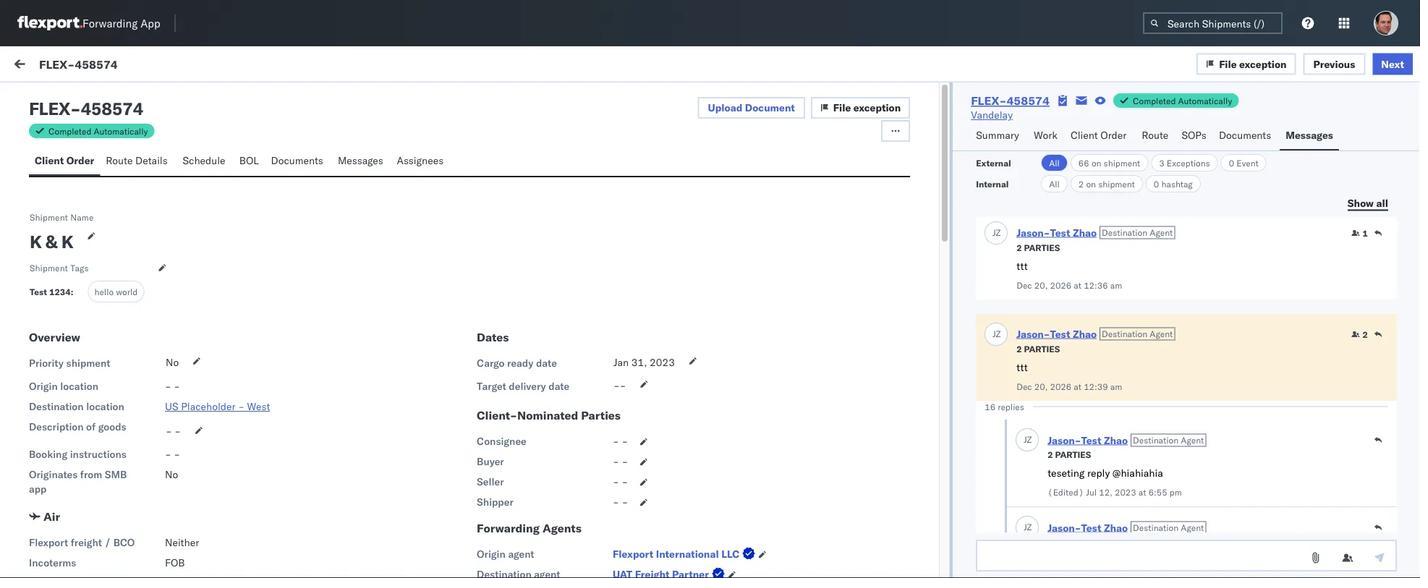 Task type: vqa. For each thing, say whether or not it's contained in the screenshot.
left Client
yes



Task type: describe. For each thing, give the bounding box(es) containing it.
import work button
[[107, 59, 164, 72]]

2 for ttt dec 20, 2026 at 12:36 am
[[1017, 242, 1022, 253]]

0 vertical spatial flex-458574
[[39, 57, 118, 71]]

shipment for shipment tags
[[30, 262, 68, 273]]

test left 1234
[[30, 287, 47, 297]]

jason-test zhao destination agent for ttt dec 20, 2026 at 12:36 am
[[1017, 226, 1173, 239]]

parties for teseting reply @hiahiahia (edited)  jul 12, 2023 at 6:55 pm
[[1056, 449, 1092, 460]]

1 horizontal spatial documents
[[1219, 129, 1272, 141]]

sops
[[1182, 129, 1207, 141]]

summary button
[[971, 122, 1028, 151]]

jason- down message
[[70, 157, 102, 169]]

date for cargo ready date
[[536, 357, 557, 369]]

0 vertical spatial 12:36
[[549, 170, 578, 183]]

freight
[[71, 536, 102, 549]]

jul
[[1086, 487, 1097, 498]]

dec inside ttt dec 20, 2026 at 12:39 am
[[1017, 381, 1032, 392]]

international
[[656, 548, 719, 561]]

(0)
[[135, 92, 154, 105]]

from
[[80, 468, 102, 481]]

- - for consignee
[[613, 435, 628, 448]]

pst down parties
[[592, 447, 610, 460]]

test down goods
[[102, 433, 122, 446]]

0 vertical spatial work
[[140, 59, 164, 72]]

ttt dec 20, 2026 at 12:36 am
[[1017, 260, 1123, 291]]

assignees button
[[391, 148, 452, 176]]

test up ttt dec 20, 2026 at 12:39 am
[[1050, 328, 1071, 340]]

1 6:47 from the top
[[549, 378, 571, 391]]

import
[[107, 59, 138, 72]]

2 flex- 458574 from the top
[[1098, 239, 1166, 252]]

shipment for shipment name
[[30, 212, 68, 223]]

show
[[1348, 196, 1374, 209]]

related work item/shipment
[[1099, 126, 1212, 136]]

priority
[[29, 357, 64, 369]]

priority shipment
[[29, 357, 110, 369]]

1 vertical spatial pm
[[574, 447, 589, 460]]

jason- down of
[[70, 433, 102, 446]]

exceptions
[[1167, 157, 1211, 168]]

jason- up "ttt dec 20, 2026 at 12:36 am"
[[1017, 226, 1050, 239]]

import work
[[107, 59, 164, 72]]

2 resize handle column header from the left
[[765, 121, 782, 578]]

all
[[1377, 196, 1389, 209]]

all for 2
[[1050, 178, 1060, 189]]

12:36 inside "ttt dec 20, 2026 at 12:36 am"
[[1084, 280, 1108, 291]]

- - for buyer
[[613, 455, 628, 468]]

2 parties button for teseting reply @hiahiahia (edited)  jul 12, 2023 at 6:55 pm
[[1048, 448, 1092, 460]]

66 on shipment
[[1079, 157, 1141, 168]]

1 test from the top
[[43, 389, 61, 402]]

destination for ttt dec 20, 2026 at 12:36 am
[[1102, 227, 1148, 238]]

0 vertical spatial automatically
[[1179, 95, 1233, 106]]

0 vertical spatial no
[[166, 356, 179, 369]]

jason-test zhao button down jul
[[1048, 522, 1128, 534]]

2 dec 17, 2026, 6:47 pm pst from the top
[[479, 447, 610, 460]]

nominated
[[517, 408, 579, 423]]

app
[[29, 483, 47, 495]]

2 vertical spatial pm
[[568, 516, 583, 529]]

route for route details
[[106, 154, 133, 167]]

(1)
[[64, 92, 83, 105]]

0 for 0 event
[[1229, 157, 1235, 168]]

forwarding app
[[83, 16, 160, 30]]

jason-test zhao destination agent down 12,
[[1048, 522, 1204, 534]]

agent for ttt dec 20, 2026 at 12:39 am
[[1150, 328, 1173, 339]]

delivery
[[509, 380, 546, 393]]

parties for ttt dec 20, 2026 at 12:36 am
[[1024, 242, 1060, 253]]

flexport freight / bco
[[29, 536, 135, 549]]

test up hello world
[[102, 226, 122, 239]]

internal (0) button
[[91, 85, 162, 114]]

1 horizontal spatial client
[[1071, 129, 1098, 141]]

jason- up the origin location
[[70, 364, 102, 377]]

0 horizontal spatial messages button
[[332, 148, 391, 176]]

upload
[[708, 101, 743, 114]]

instructions
[[70, 448, 127, 461]]

item/shipment
[[1152, 126, 1212, 136]]

1 horizontal spatial client order
[[1071, 129, 1127, 141]]

66
[[1079, 157, 1090, 168]]

zhao up "ttt dec 20, 2026 at 12:36 am"
[[1073, 226, 1097, 239]]

internal for internal (0)
[[97, 92, 133, 105]]

at for ttt dec 20, 2026 at 12:39 am
[[1074, 381, 1082, 392]]

external for external (1)
[[23, 92, 61, 105]]

zhao up ttt dec 20, 2026 at 12:39 am
[[1073, 328, 1097, 340]]

0 horizontal spatial file exception
[[834, 101, 901, 114]]

agent
[[508, 548, 535, 561]]

@
[[43, 528, 52, 540]]

teseting
[[1048, 467, 1085, 480]]

external (1)
[[23, 92, 83, 105]]

zhao down 12,
[[1104, 522, 1128, 534]]

buyer
[[477, 455, 504, 468]]

parties
[[581, 408, 621, 423]]

0 vertical spatial pm
[[574, 378, 589, 391]]

client-
[[477, 408, 517, 423]]

upload document button
[[698, 97, 805, 119]]

forwarding app link
[[17, 16, 160, 30]]

2 parties for ttt dec 20, 2026 at 12:39 am
[[1017, 343, 1060, 354]]

1 horizontal spatial completed automatically
[[1133, 95, 1233, 106]]

at inside teseting reply @hiahiahia (edited)  jul 12, 2023 at 6:55 pm
[[1139, 487, 1147, 498]]

test right :
[[102, 295, 122, 308]]

liu
[[74, 528, 90, 540]]

hello
[[94, 286, 114, 297]]

- - for shipper
[[613, 496, 628, 508]]

0 horizontal spatial client
[[35, 154, 64, 167]]

forwarding for forwarding agents
[[477, 521, 540, 536]]

pst right am
[[599, 170, 616, 183]]

destination for ttt dec 20, 2026 at 12:39 am
[[1102, 328, 1148, 339]]

dec 8, 2026, 6:39 pm pst
[[479, 516, 603, 529]]

flex- 458574 for dec 20, 2026, 12:36 am pst
[[1098, 170, 1166, 183]]

2026, left am
[[518, 170, 547, 183]]

0 horizontal spatial client order
[[35, 154, 94, 167]]

teseting reply @hiahiahia (edited)  jul 12, 2023 at 6:55 pm
[[1048, 467, 1182, 498]]

fob
[[165, 557, 185, 569]]

@hiahiahia
[[1113, 467, 1164, 480]]

jason-test zhao button for teseting reply @hiahiahia (edited)  jul 12, 2023 at 6:55 pm
[[1048, 434, 1128, 447]]

flexport international llc link
[[613, 547, 759, 562]]

0 horizontal spatial documents button
[[265, 148, 332, 176]]

parties for ttt dec 20, 2026 at 12:39 am
[[1024, 343, 1060, 354]]

1234
[[49, 287, 71, 297]]

1 vertical spatial file
[[834, 101, 851, 114]]

ttt inside ttt dec 20, 2026 at 12:39 am
[[1017, 361, 1028, 374]]

31,
[[632, 356, 647, 369]]

12,
[[1099, 487, 1113, 498]]

location for origin location
[[60, 380, 98, 393]]

test up destination location
[[102, 364, 122, 377]]

description
[[29, 420, 84, 433]]

2026, right '8,'
[[512, 516, 540, 529]]

schedule button
[[177, 148, 234, 176]]

work for related
[[1131, 126, 1150, 136]]

0 vertical spatial 2023
[[650, 356, 675, 369]]

reply
[[1088, 467, 1110, 480]]

/
[[105, 536, 111, 549]]

2026 for ttt dec 20, 2026 at 12:36 am
[[1050, 280, 1072, 291]]

0 horizontal spatial documents
[[271, 154, 323, 167]]

west
[[247, 400, 270, 413]]

12:39
[[1084, 381, 1108, 392]]

3
[[1160, 157, 1165, 168]]

overview
[[29, 330, 80, 344]]

1 horizontal spatial file
[[1220, 57, 1237, 70]]

of
[[86, 420, 96, 433]]

jason- down name
[[70, 226, 102, 239]]

work button
[[1028, 122, 1065, 151]]

tags
[[70, 262, 89, 273]]

consignee
[[477, 435, 527, 448]]

1 vertical spatial completed
[[48, 126, 92, 136]]

&
[[46, 231, 57, 253]]

internal (0)
[[97, 92, 154, 105]]

jason- up msg
[[70, 295, 102, 308]]

bol
[[239, 154, 259, 167]]

flex - 458574
[[29, 98, 143, 119]]

Search Shipments (/) text field
[[1143, 12, 1283, 34]]

description of goods
[[29, 420, 126, 433]]

on for 2
[[1087, 178, 1096, 189]]

work for my
[[41, 56, 79, 76]]

2 parties for teseting reply @hiahiahia (edited)  jul 12, 2023 at 6:55 pm
[[1048, 449, 1092, 460]]

:
[[71, 287, 73, 297]]

external for external
[[976, 157, 1012, 168]]

0 vertical spatial messages
[[1286, 129, 1334, 141]]

zhao up reply
[[1104, 434, 1128, 447]]

shipment for 66 on shipment
[[1104, 157, 1141, 168]]

1 horizontal spatial documents button
[[1214, 122, 1280, 151]]

1 horizontal spatial exception
[[1240, 57, 1287, 70]]

smb
[[105, 468, 127, 481]]

show all
[[1348, 196, 1389, 209]]

document
[[745, 101, 795, 114]]

client-nominated parties
[[477, 408, 621, 423]]

next button
[[1373, 53, 1413, 75]]

16 replies
[[985, 401, 1025, 412]]

hello world
[[94, 286, 138, 297]]

test 1234 :
[[30, 287, 73, 297]]

2 inside button
[[1363, 329, 1369, 340]]

jan
[[614, 356, 629, 369]]

summary
[[976, 129, 1020, 141]]

2 button
[[1352, 329, 1369, 340]]

forwarding for forwarding app
[[83, 16, 138, 30]]

1 horizontal spatial messages button
[[1280, 122, 1340, 151]]

jason- up ttt dec 20, 2026 at 12:39 am
[[1017, 328, 1050, 340]]

1 vertical spatial flex-458574
[[971, 93, 1050, 108]]

sops button
[[1176, 122, 1214, 151]]

ready
[[507, 357, 534, 369]]

flexport for flexport international llc
[[613, 548, 654, 561]]

shipper
[[477, 496, 514, 508]]

destination for teseting reply @hiahiahia (edited)  jul 12, 2023 at 6:55 pm
[[1133, 435, 1179, 446]]

0 horizontal spatial client order button
[[29, 148, 100, 176]]

flexport for flexport freight / bco
[[29, 536, 68, 549]]



Task type: locate. For each thing, give the bounding box(es) containing it.
shipment down 66 on shipment
[[1099, 178, 1135, 189]]

date
[[536, 357, 557, 369], [549, 380, 570, 393]]

1 jason-test zhao from the top
[[70, 157, 147, 169]]

1 vertical spatial shipment
[[30, 262, 68, 273]]

destination up "description"
[[29, 400, 84, 413]]

route left details
[[106, 154, 133, 167]]

parties up "ttt dec 20, 2026 at 12:36 am"
[[1024, 242, 1060, 253]]

jason-test zhao destination agent for teseting reply @hiahiahia (edited)  jul 12, 2023 at 6:55 pm
[[1048, 434, 1204, 447]]

schedule
[[183, 154, 226, 167]]

parties
[[1024, 242, 1060, 253], [1024, 343, 1060, 354], [1056, 449, 1092, 460]]

1 vertical spatial all
[[1050, 178, 1060, 189]]

1 vertical spatial 2 parties
[[1017, 343, 1060, 354]]

0 vertical spatial 20,
[[500, 170, 516, 183]]

order down message
[[66, 154, 94, 167]]

2 parties up "ttt dec 20, 2026 at 12:36 am"
[[1017, 242, 1060, 253]]

work up external (1)
[[41, 56, 79, 76]]

documents right bol button
[[271, 154, 323, 167]]

1 vertical spatial exception
[[854, 101, 901, 114]]

zhao down goods
[[124, 433, 147, 446]]

0 vertical spatial 17,
[[500, 378, 516, 391]]

shipment tags
[[30, 262, 89, 273]]

at
[[1074, 280, 1082, 291], [1074, 381, 1082, 392], [1139, 487, 1147, 498]]

0 horizontal spatial k
[[30, 231, 42, 253]]

1 vertical spatial 2026
[[1050, 381, 1072, 392]]

jason-test zhao destination agent up "ttt dec 20, 2026 at 12:36 am"
[[1017, 226, 1173, 239]]

20, inside "ttt dec 20, 2026 at 12:36 am"
[[1035, 280, 1048, 291]]

ttt dec 20, 2026 at 12:39 am
[[1017, 361, 1123, 392]]

pst left --
[[592, 378, 610, 391]]

1 all button from the top
[[1042, 154, 1068, 172]]

origin for origin agent
[[477, 548, 506, 561]]

us
[[165, 400, 178, 413]]

test up reply
[[1082, 434, 1102, 447]]

my work
[[14, 56, 79, 76]]

2 all from the top
[[1050, 178, 1060, 189]]

order for the rightmost client order button
[[1101, 129, 1127, 141]]

0 horizontal spatial file
[[834, 101, 851, 114]]

1 horizontal spatial internal
[[976, 178, 1009, 189]]

0 horizontal spatial completed
[[48, 126, 92, 136]]

17, up seller
[[500, 447, 516, 460]]

1 vertical spatial no
[[165, 468, 178, 481]]

on down 66 at the right of the page
[[1087, 178, 1096, 189]]

1 shipment from the top
[[30, 212, 68, 223]]

agent
[[1150, 227, 1173, 238], [1150, 328, 1173, 339], [1181, 435, 1204, 446], [1181, 522, 1204, 533]]

2023
[[650, 356, 675, 369], [1115, 487, 1137, 498]]

upload document
[[708, 101, 795, 114]]

2 for ttt dec 20, 2026 at 12:39 am
[[1017, 343, 1022, 354]]

tao
[[54, 528, 71, 540]]

0 horizontal spatial completed automatically
[[48, 126, 148, 136]]

llc
[[722, 548, 740, 561]]

zhao up world on the left of the page
[[124, 226, 147, 239]]

at inside ttt dec 20, 2026 at 12:39 am
[[1074, 381, 1082, 392]]

file down search shipments (/) text box
[[1220, 57, 1237, 70]]

20, inside ttt dec 20, 2026 at 12:39 am
[[1035, 381, 1048, 392]]

shipment up the origin location
[[66, 357, 110, 369]]

1 vertical spatial 2023
[[1115, 487, 1137, 498]]

4 resize handle column header from the left
[[1384, 121, 1401, 578]]

dates
[[477, 330, 509, 344]]

file exception
[[1220, 57, 1287, 70], [834, 101, 901, 114]]

5 flex- 458574 from the top
[[1098, 516, 1166, 529]]

0 vertical spatial 0
[[1229, 157, 1235, 168]]

destination location
[[29, 400, 124, 413]]

route details
[[106, 154, 168, 167]]

name
[[70, 212, 94, 223]]

1 resize handle column header from the left
[[455, 121, 473, 578]]

2 parties button for ttt dec 20, 2026 at 12:39 am
[[1017, 342, 1060, 355]]

parties up teseting
[[1056, 449, 1092, 460]]

automatically
[[1179, 95, 1233, 106], [94, 126, 148, 136]]

2 on shipment
[[1079, 178, 1135, 189]]

shipment up &
[[30, 212, 68, 223]]

jason-test zhao down goods
[[70, 433, 147, 446]]

am
[[580, 170, 596, 183]]

related
[[1099, 126, 1129, 136]]

at for ttt dec 20, 2026 at 12:36 am
[[1074, 280, 1082, 291]]

0 vertical spatial shipment
[[1104, 157, 1141, 168]]

0 vertical spatial 2 parties button
[[1017, 241, 1060, 253]]

0 vertical spatial client
[[1071, 129, 1098, 141]]

external inside button
[[23, 92, 61, 105]]

2 shipment from the top
[[30, 262, 68, 273]]

am inside ttt dec 20, 2026 at 12:39 am
[[1111, 381, 1123, 392]]

1 vertical spatial work
[[1034, 129, 1058, 141]]

neither
[[165, 536, 199, 549]]

shipment for 2 on shipment
[[1099, 178, 1135, 189]]

no up us
[[166, 356, 179, 369]]

goods
[[98, 420, 126, 433]]

2 parties button
[[1017, 241, 1060, 253], [1017, 342, 1060, 355], [1048, 448, 1092, 460]]

2026, down ready
[[518, 378, 547, 391]]

jason-test zhao destination agent up ttt dec 20, 2026 at 12:39 am
[[1017, 328, 1173, 340]]

on
[[1092, 157, 1102, 168], [1087, 178, 1096, 189]]

1 am from the top
[[1111, 280, 1123, 291]]

1 horizontal spatial work
[[1131, 126, 1150, 136]]

agent for ttt dec 20, 2026 at 12:36 am
[[1150, 227, 1173, 238]]

1 horizontal spatial origin
[[477, 548, 506, 561]]

external left (1)
[[23, 92, 61, 105]]

resize handle column header
[[455, 121, 473, 578], [765, 121, 782, 578], [1074, 121, 1092, 578], [1384, 121, 1401, 578]]

jason-test zhao button up ttt dec 20, 2026 at 12:39 am
[[1017, 328, 1097, 340]]

1 vertical spatial parties
[[1024, 343, 1060, 354]]

dec inside "ttt dec 20, 2026 at 12:36 am"
[[1017, 280, 1032, 291]]

test down jul
[[1082, 522, 1102, 534]]

all button for 2
[[1042, 175, 1068, 193]]

jason-test zhao down name
[[70, 226, 147, 239]]

completed down "flex - 458574"
[[48, 126, 92, 136]]

0 horizontal spatial 12:36
[[549, 170, 578, 183]]

flex- 458574 for dec 8, 2026, 6:39 pm pst
[[1098, 516, 1166, 529]]

location for destination location
[[86, 400, 124, 413]]

test up "ttt dec 20, 2026 at 12:36 am"
[[1050, 226, 1071, 239]]

jason-test zhao button up reply
[[1048, 434, 1128, 447]]

0 horizontal spatial messages
[[338, 154, 383, 167]]

1 horizontal spatial 0
[[1229, 157, 1235, 168]]

show all button
[[1339, 193, 1397, 214]]

0 left event
[[1229, 157, 1235, 168]]

1 vertical spatial automatically
[[94, 126, 148, 136]]

all for 66
[[1050, 157, 1060, 168]]

0 horizontal spatial order
[[66, 154, 94, 167]]

2 parties button up ttt dec 20, 2026 at 12:39 am
[[1017, 342, 1060, 355]]

test up "description"
[[43, 389, 61, 402]]

messages
[[1286, 129, 1334, 141], [338, 154, 383, 167]]

(edited)
[[1048, 487, 1084, 498]]

work right import
[[140, 59, 164, 72]]

am for ttt dec 20, 2026 at 12:36 am
[[1111, 280, 1123, 291]]

jason-test zhao
[[70, 157, 147, 169], [70, 226, 147, 239], [70, 295, 147, 308], [70, 364, 147, 377], [70, 433, 147, 446]]

1 vertical spatial 20,
[[1035, 280, 1048, 291]]

1 horizontal spatial automatically
[[1179, 95, 1233, 106]]

0 vertical spatial work
[[41, 56, 79, 76]]

client order button up 66 on shipment
[[1065, 122, 1136, 151]]

shipment up test 1234 :
[[30, 262, 68, 273]]

5 jason-test zhao from the top
[[70, 433, 147, 446]]

zhao up goods
[[124, 364, 147, 377]]

2 am from the top
[[1111, 381, 1123, 392]]

exception
[[1240, 57, 1287, 70], [854, 101, 901, 114]]

0 vertical spatial 2 parties
[[1017, 242, 1060, 253]]

flexport left international
[[613, 548, 654, 561]]

flex- 458574 for dec 17, 2026, 6:47 pm pst
[[1098, 447, 1166, 460]]

no right "smb"
[[165, 468, 178, 481]]

2023 inside teseting reply @hiahiahia (edited)  jul 12, 2023 at 6:55 pm
[[1115, 487, 1137, 498]]

flex-458574 up vandelay
[[971, 93, 1050, 108]]

1 vertical spatial test
[[43, 458, 61, 471]]

0 horizontal spatial work
[[41, 56, 79, 76]]

app
[[141, 16, 160, 30]]

0 vertical spatial on
[[1092, 157, 1102, 168]]

completed automatically down "flex - 458574"
[[48, 126, 148, 136]]

am for ttt dec 20, 2026 at 12:39 am
[[1111, 381, 1123, 392]]

0 event
[[1229, 157, 1259, 168]]

0 horizontal spatial flexport
[[29, 536, 68, 549]]

external down summary button
[[976, 157, 1012, 168]]

jason-test zhao down message
[[70, 157, 147, 169]]

1 17, from the top
[[500, 378, 516, 391]]

--
[[614, 379, 626, 392]]

jason- up teseting
[[1048, 434, 1082, 447]]

1 vertical spatial date
[[549, 380, 570, 393]]

all button
[[1042, 154, 1068, 172], [1042, 175, 1068, 193]]

destination
[[1102, 227, 1148, 238], [1102, 328, 1148, 339], [29, 400, 84, 413], [1133, 435, 1179, 446], [1133, 522, 1179, 533]]

1 horizontal spatial external
[[976, 157, 1012, 168]]

0 hashtag
[[1154, 178, 1193, 189]]

0 vertical spatial am
[[1111, 280, 1123, 291]]

0 horizontal spatial 2023
[[650, 356, 675, 369]]

previous button
[[1304, 53, 1366, 75]]

work
[[41, 56, 79, 76], [1131, 126, 1150, 136]]

next
[[1382, 57, 1405, 70]]

4 flex- 458574 from the top
[[1098, 447, 1166, 460]]

20, for ttt dec 20, 2026 at 12:39 am
[[1035, 381, 1048, 392]]

3 resize handle column header from the left
[[1074, 121, 1092, 578]]

1 vertical spatial internal
[[976, 178, 1009, 189]]

messages button
[[1280, 122, 1340, 151], [332, 148, 391, 176]]

completed up related work item/shipment
[[1133, 95, 1176, 106]]

jason-test zhao up the origin location
[[70, 364, 147, 377]]

origin location
[[29, 380, 98, 393]]

2
[[1079, 178, 1084, 189], [1017, 242, 1022, 253], [1363, 329, 1369, 340], [1017, 343, 1022, 354], [1048, 449, 1053, 460]]

pst
[[599, 170, 616, 183], [592, 378, 610, 391], [592, 447, 610, 460], [585, 516, 603, 529]]

0 vertical spatial 2026
[[1050, 280, 1072, 291]]

20, for ttt dec 20, 2026 at 12:36 am
[[1035, 280, 1048, 291]]

1 vertical spatial am
[[1111, 381, 1123, 392]]

k right &
[[61, 231, 73, 253]]

flexport. image
[[17, 16, 83, 30]]

- - for seller
[[613, 475, 628, 488]]

2 vertical spatial shipment
[[66, 357, 110, 369]]

k & k
[[30, 231, 73, 253]]

internal down summary button
[[976, 178, 1009, 189]]

1 dec 17, 2026, 6:47 pm pst from the top
[[479, 378, 610, 391]]

dec 17, 2026, 6:47 pm pst up nominated
[[479, 378, 610, 391]]

z
[[52, 158, 56, 167], [996, 227, 1001, 238], [52, 227, 56, 237], [996, 329, 1001, 339], [52, 366, 56, 375], [1027, 434, 1032, 445], [52, 435, 56, 444], [52, 504, 56, 513], [1027, 522, 1032, 533]]

1 horizontal spatial work
[[1034, 129, 1058, 141]]

k
[[30, 231, 42, 253], [61, 231, 73, 253]]

1 horizontal spatial completed
[[1133, 95, 1176, 106]]

date for target delivery date
[[549, 380, 570, 393]]

0 horizontal spatial automatically
[[94, 126, 148, 136]]

None text field
[[976, 540, 1397, 572]]

1
[[1363, 228, 1369, 239]]

2026 for ttt dec 20, 2026 at 12:39 am
[[1050, 381, 1072, 392]]

automatically up "sops"
[[1179, 95, 1233, 106]]

shipment
[[1104, 157, 1141, 168], [1099, 178, 1135, 189], [66, 357, 110, 369]]

0 vertical spatial documents
[[1219, 129, 1272, 141]]

order for the leftmost client order button
[[66, 154, 94, 167]]

2 parties up teseting
[[1048, 449, 1092, 460]]

2 test from the top
[[43, 458, 61, 471]]

internal left '(0)' on the top left of the page
[[97, 92, 133, 105]]

automatically down "internal (0)" button
[[94, 126, 148, 136]]

test left details
[[102, 157, 122, 169]]

1 vertical spatial on
[[1087, 178, 1096, 189]]

0 vertical spatial at
[[1074, 280, 1082, 291]]

at inside "ttt dec 20, 2026 at 12:36 am"
[[1074, 280, 1082, 291]]

target
[[477, 380, 506, 393]]

location up destination location
[[60, 380, 98, 393]]

originates
[[29, 468, 78, 481]]

1 horizontal spatial flex-458574
[[971, 93, 1050, 108]]

k left &
[[30, 231, 42, 253]]

documents button up event
[[1214, 122, 1280, 151]]

1 vertical spatial external
[[976, 157, 1012, 168]]

completed automatically
[[1133, 95, 1233, 106], [48, 126, 148, 136]]

0 left hashtag
[[1154, 178, 1160, 189]]

pm right 6:39
[[568, 516, 583, 529]]

1 horizontal spatial route
[[1142, 129, 1169, 141]]

work right summary button
[[1034, 129, 1058, 141]]

replies
[[998, 401, 1025, 412]]

shipment
[[30, 212, 68, 223], [30, 262, 68, 273]]

on for 66
[[1092, 157, 1102, 168]]

1 horizontal spatial messages
[[1286, 129, 1334, 141]]

flex-458574 up (1)
[[39, 57, 118, 71]]

all button for 66
[[1042, 154, 1068, 172]]

us placeholder - west link
[[165, 400, 270, 413]]

origin for origin location
[[29, 380, 58, 393]]

test up app
[[43, 458, 61, 471]]

2 parties button for ttt dec 20, 2026 at 12:36 am
[[1017, 241, 1060, 253]]

1 k from the left
[[30, 231, 42, 253]]

1 vertical spatial client
[[35, 154, 64, 167]]

zhao down "internal (0)" button
[[124, 157, 147, 169]]

6:47 right delivery on the left
[[549, 378, 571, 391]]

17, down cargo ready date
[[500, 378, 516, 391]]

completed automatically up item/shipment
[[1133, 95, 1233, 106]]

0 vertical spatial dec 17, 2026, 6:47 pm pst
[[479, 378, 610, 391]]

3 jason-test zhao from the top
[[70, 295, 147, 308]]

seller
[[477, 475, 504, 488]]

0 vertical spatial file
[[1220, 57, 1237, 70]]

route for route
[[1142, 129, 1169, 141]]

my
[[14, 56, 37, 76]]

0 vertical spatial exception
[[1240, 57, 1287, 70]]

agent for teseting reply @hiahiahia (edited)  jul 12, 2023 at 6:55 pm
[[1181, 435, 1204, 446]]

0 for 0 hashtag
[[1154, 178, 1160, 189]]

origin agent
[[477, 548, 535, 561]]

3 flex- 458574 from the top
[[1098, 309, 1166, 321]]

internal inside button
[[97, 92, 133, 105]]

date right ready
[[536, 357, 557, 369]]

0 horizontal spatial external
[[23, 92, 61, 105]]

previous
[[1314, 57, 1356, 70]]

jason-test zhao destination agent for ttt dec 20, 2026 at 12:39 am
[[1017, 328, 1173, 340]]

location
[[60, 380, 98, 393], [86, 400, 124, 413]]

dec 17, 2026, 6:47 pm pst down nominated
[[479, 447, 610, 460]]

booking instructions
[[29, 448, 127, 461]]

forwarding left app
[[83, 16, 138, 30]]

no
[[166, 356, 179, 369], [165, 468, 178, 481]]

jason-test zhao button for ttt dec 20, 2026 at 12:39 am
[[1017, 328, 1097, 340]]

1 vertical spatial dec 17, 2026, 6:47 pm pst
[[479, 447, 610, 460]]

vandelay link
[[971, 108, 1013, 122]]

0 vertical spatial internal
[[97, 92, 133, 105]]

6:47 down the client-nominated parties
[[549, 447, 571, 460]]

jason-test zhao button up "ttt dec 20, 2026 at 12:36 am"
[[1017, 226, 1097, 239]]

forwarding up origin agent
[[477, 521, 540, 536]]

1 2026 from the top
[[1050, 280, 1072, 291]]

2 vertical spatial at
[[1139, 487, 1147, 498]]

2 vertical spatial 2 parties button
[[1048, 448, 1092, 460]]

am inside "ttt dec 20, 2026 at 12:36 am"
[[1111, 280, 1123, 291]]

details
[[135, 154, 168, 167]]

destination down 6:55
[[1133, 522, 1179, 533]]

- - for description of goods
[[166, 425, 181, 437]]

on right 66 at the right of the page
[[1092, 157, 1102, 168]]

cargo
[[477, 357, 505, 369]]

originates from smb app
[[29, 468, 127, 495]]

message
[[45, 126, 80, 136]]

file right document
[[834, 101, 851, 114]]

zhao right hello
[[124, 295, 147, 308]]

2 for teseting reply @hiahiahia (edited)  jul 12, 2023 at 6:55 pm
[[1048, 449, 1053, 460]]

work
[[140, 59, 164, 72], [1034, 129, 1058, 141]]

1 vertical spatial 17,
[[500, 447, 516, 460]]

0 vertical spatial date
[[536, 357, 557, 369]]

0 vertical spatial file exception
[[1220, 57, 1287, 70]]

flexport up the incoterms at the bottom of page
[[29, 536, 68, 549]]

0 horizontal spatial route
[[106, 154, 133, 167]]

0
[[1229, 157, 1235, 168], [1154, 178, 1160, 189]]

0 vertical spatial forwarding
[[83, 16, 138, 30]]

us placeholder - west
[[165, 400, 270, 413]]

internal for internal
[[976, 178, 1009, 189]]

0 vertical spatial location
[[60, 380, 98, 393]]

1 flex- 458574 from the top
[[1098, 170, 1166, 183]]

2 2026 from the top
[[1050, 381, 1072, 392]]

client order
[[1071, 129, 1127, 141], [35, 154, 94, 167]]

2026 inside ttt dec 20, 2026 at 12:39 am
[[1050, 381, 1072, 392]]

client up 66 at the right of the page
[[1071, 129, 1098, 141]]

2 k from the left
[[61, 231, 73, 253]]

12:36
[[549, 170, 578, 183], [1084, 280, 1108, 291]]

jason- down the (edited)
[[1048, 522, 1082, 534]]

order up 66 on shipment
[[1101, 129, 1127, 141]]

origin down priority
[[29, 380, 58, 393]]

flex
[[29, 98, 70, 119]]

2 jason-test zhao from the top
[[70, 226, 147, 239]]

1 vertical spatial 0
[[1154, 178, 1160, 189]]

2 6:47 from the top
[[549, 447, 571, 460]]

1 vertical spatial route
[[106, 154, 133, 167]]

jason-test zhao button for ttt dec 20, 2026 at 12:36 am
[[1017, 226, 1097, 239]]

2 parties for ttt dec 20, 2026 at 12:36 am
[[1017, 242, 1060, 253]]

4 jason-test zhao from the top
[[70, 364, 147, 377]]

1 horizontal spatial flexport
[[613, 548, 654, 561]]

incoterms
[[29, 557, 76, 569]]

0 horizontal spatial exception
[[854, 101, 901, 114]]

2 vertical spatial parties
[[1056, 449, 1092, 460]]

2 parties
[[1017, 242, 1060, 253], [1017, 343, 1060, 354], [1048, 449, 1092, 460]]

1 horizontal spatial client order button
[[1065, 122, 1136, 151]]

2 parties up ttt dec 20, 2026 at 12:39 am
[[1017, 343, 1060, 354]]

@ tao liu
[[43, 528, 90, 540]]

2 parties button up teseting
[[1048, 448, 1092, 460]]

documents
[[1219, 129, 1272, 141], [271, 154, 323, 167]]

2 all button from the top
[[1042, 175, 1068, 193]]

ttt inside "ttt dec 20, 2026 at 12:36 am"
[[1017, 260, 1028, 273]]

origin left the agent
[[477, 548, 506, 561]]

0 horizontal spatial flex-458574
[[39, 57, 118, 71]]

20,
[[500, 170, 516, 183], [1035, 280, 1048, 291], [1035, 381, 1048, 392]]

- -
[[165, 380, 180, 393], [166, 425, 181, 437], [613, 435, 628, 448], [165, 448, 180, 461], [613, 455, 628, 468], [613, 475, 628, 488], [613, 496, 628, 508]]

flexport
[[29, 536, 68, 549], [613, 548, 654, 561]]

1 vertical spatial work
[[1131, 126, 1150, 136]]

1 vertical spatial messages
[[338, 154, 383, 167]]

1 vertical spatial file exception
[[834, 101, 901, 114]]

2 17, from the top
[[500, 447, 516, 460]]

0 horizontal spatial forwarding
[[83, 16, 138, 30]]

0 vertical spatial parties
[[1024, 242, 1060, 253]]

1 all from the top
[[1050, 157, 1060, 168]]

pst right 'agents'
[[585, 516, 603, 529]]

2026 inside "ttt dec 20, 2026 at 12:36 am"
[[1050, 280, 1072, 291]]

shipment up the '2 on shipment' in the top right of the page
[[1104, 157, 1141, 168]]

2026, down nominated
[[518, 447, 547, 460]]

0 horizontal spatial 0
[[1154, 178, 1160, 189]]

6:55
[[1149, 487, 1168, 498]]

1 vertical spatial all button
[[1042, 175, 1068, 193]]

work inside button
[[1034, 129, 1058, 141]]



